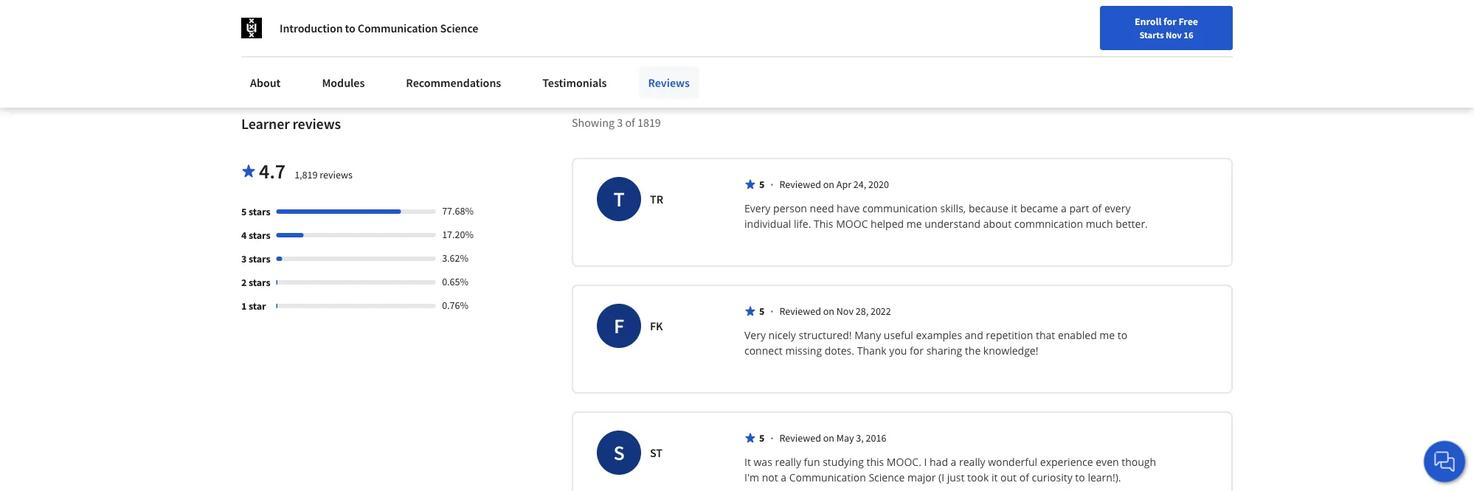 Task type: vqa. For each thing, say whether or not it's contained in the screenshot.


Task type: locate. For each thing, give the bounding box(es) containing it.
None search field
[[210, 9, 564, 39]]

on left may
[[823, 432, 835, 445]]

3 right showing
[[617, 115, 623, 130]]

it inside it was really fun studying this mooc. i had a really wonderful experience even though i'm not a communication science major (i just took it out of curiosity to learn!).
[[992, 471, 998, 485]]

me inside very nicely structured! many useful examples and repetition that enabled me to connect missing dotes. thank you for sharing the knowledge!
[[1100, 329, 1115, 343]]

1 vertical spatial communication
[[789, 471, 866, 485]]

1 horizontal spatial for
[[1164, 15, 1177, 28]]

5 for s
[[759, 432, 765, 445]]

for right you at bottom
[[910, 344, 924, 358]]

0 vertical spatial for
[[1164, 15, 1177, 28]]

0 horizontal spatial to
[[345, 21, 355, 35]]

nov
[[1166, 29, 1182, 41], [837, 305, 854, 318]]

stars up 4 stars
[[249, 205, 270, 219]]

me down communication
[[907, 217, 922, 231]]

science
[[440, 21, 478, 35], [869, 471, 905, 485]]

1 vertical spatial of
[[1092, 202, 1102, 216]]

really
[[775, 456, 801, 470], [959, 456, 985, 470]]

of
[[625, 115, 635, 130], [1092, 202, 1102, 216], [1020, 471, 1029, 485]]

1 reviewed from the top
[[779, 178, 821, 191]]

really up took
[[959, 456, 985, 470]]

took
[[967, 471, 989, 485]]

1 stars from the top
[[249, 205, 270, 219]]

communication
[[358, 21, 438, 35], [789, 471, 866, 485]]

life.
[[794, 217, 811, 231]]

0 horizontal spatial really
[[775, 456, 801, 470]]

enabled
[[1058, 329, 1097, 343]]

reviewed on nov 28, 2022
[[779, 305, 891, 318]]

reviews right 1,819
[[320, 168, 353, 182]]

out
[[1001, 471, 1017, 485]]

to inside it was really fun studying this mooc. i had a really wonderful experience even though i'm not a communication science major (i just took it out of curiosity to learn!).
[[1075, 471, 1085, 485]]

3 on from the top
[[823, 432, 835, 445]]

university of amsterdam image
[[241, 18, 262, 38]]

every person need have communication skills, because it became a part of every individual life. this mooc helped me understand about commnication much better.
[[745, 202, 1148, 231]]

0 vertical spatial on
[[823, 178, 835, 191]]

f
[[614, 313, 624, 339]]

1 really from the left
[[775, 456, 801, 470]]

1
[[241, 300, 247, 313]]

to right enabled
[[1118, 329, 1128, 343]]

1 on from the top
[[823, 178, 835, 191]]

1 vertical spatial on
[[823, 305, 835, 318]]

1,819 reviews
[[295, 168, 353, 182]]

2 vertical spatial of
[[1020, 471, 1029, 485]]

2 horizontal spatial a
[[1061, 202, 1067, 216]]

1 horizontal spatial really
[[959, 456, 985, 470]]

fun
[[804, 456, 820, 470]]

examples
[[916, 329, 962, 343]]

0 vertical spatial a
[[1061, 202, 1067, 216]]

1 horizontal spatial communication
[[789, 471, 866, 485]]

0 vertical spatial it
[[1011, 202, 1018, 216]]

5 up '4'
[[241, 205, 247, 219]]

modules
[[322, 75, 365, 90]]

reviewed for s
[[779, 432, 821, 445]]

reviewed for t
[[779, 178, 821, 191]]

1 horizontal spatial me
[[1100, 329, 1115, 343]]

a
[[1061, 202, 1067, 216], [951, 456, 957, 470], [781, 471, 787, 485]]

reviewed up nicely
[[779, 305, 821, 318]]

to right introduction
[[345, 21, 355, 35]]

3
[[617, 115, 623, 130], [241, 253, 247, 266]]

repetition
[[986, 329, 1033, 343]]

2 reviewed from the top
[[779, 305, 821, 318]]

4 stars from the top
[[249, 276, 270, 290]]

many
[[855, 329, 881, 343]]

2 on from the top
[[823, 305, 835, 318]]

2 stars
[[241, 276, 270, 290]]

0 vertical spatial 3
[[617, 115, 623, 130]]

for
[[1164, 15, 1177, 28], [910, 344, 924, 358]]

0 horizontal spatial nov
[[837, 305, 854, 318]]

2 stars from the top
[[249, 229, 270, 242]]

on for s
[[823, 432, 835, 445]]

commnication
[[1014, 217, 1083, 231]]

mooc.
[[887, 456, 922, 470]]

5 up was
[[759, 432, 765, 445]]

stars down 4 stars
[[249, 253, 270, 266]]

stars right '2'
[[249, 276, 270, 290]]

0 horizontal spatial it
[[992, 471, 998, 485]]

this
[[814, 217, 833, 231]]

1,819
[[295, 168, 318, 182]]

1 vertical spatial to
[[1118, 329, 1128, 343]]

became
[[1020, 202, 1058, 216]]

learn!).
[[1088, 471, 1121, 485]]

enroll
[[1135, 15, 1162, 28]]

5 for t
[[759, 178, 765, 191]]

a for t
[[1061, 202, 1067, 216]]

enroll for free starts nov 16
[[1135, 15, 1198, 41]]

1 vertical spatial for
[[910, 344, 924, 358]]

0 horizontal spatial for
[[910, 344, 924, 358]]

stars for 3 stars
[[249, 253, 270, 266]]

2 vertical spatial reviewed
[[779, 432, 821, 445]]

0 vertical spatial nov
[[1166, 29, 1182, 41]]

24,
[[854, 178, 866, 191]]

for inside enroll for free starts nov 16
[[1164, 15, 1177, 28]]

it
[[1011, 202, 1018, 216], [992, 471, 998, 485]]

5 stars
[[241, 205, 270, 219]]

0 vertical spatial me
[[907, 217, 922, 231]]

showing
[[572, 115, 615, 130]]

stars for 4 stars
[[249, 229, 270, 242]]

me right enabled
[[1100, 329, 1115, 343]]

nov left the 28,
[[837, 305, 854, 318]]

0 vertical spatial to
[[345, 21, 355, 35]]

on
[[823, 178, 835, 191], [823, 305, 835, 318], [823, 432, 835, 445]]

that
[[1036, 329, 1055, 343]]

3 stars from the top
[[249, 253, 270, 266]]

reviewed
[[779, 178, 821, 191], [779, 305, 821, 318], [779, 432, 821, 445]]

testimonials
[[543, 75, 607, 90]]

reviews down modules
[[293, 115, 341, 133]]

0 vertical spatial reviewed
[[779, 178, 821, 191]]

on left apr
[[823, 178, 835, 191]]

3 down '4'
[[241, 253, 247, 266]]

nov left '16'
[[1166, 29, 1182, 41]]

and
[[965, 329, 983, 343]]

me
[[907, 217, 922, 231], [1100, 329, 1115, 343]]

skills,
[[940, 202, 966, 216]]

to
[[345, 21, 355, 35], [1118, 329, 1128, 343], [1075, 471, 1085, 485]]

1 horizontal spatial nov
[[1166, 29, 1182, 41]]

1 horizontal spatial of
[[1020, 471, 1029, 485]]

this
[[867, 456, 884, 470]]

2 vertical spatial on
[[823, 432, 835, 445]]

of left 1819
[[625, 115, 635, 130]]

2 vertical spatial a
[[781, 471, 787, 485]]

for left free
[[1164, 15, 1177, 28]]

science inside it was really fun studying this mooc. i had a really wonderful experience even though i'm not a communication science major (i just took it out of curiosity to learn!).
[[869, 471, 905, 485]]

of up much
[[1092, 202, 1102, 216]]

1 vertical spatial it
[[992, 471, 998, 485]]

3,
[[856, 432, 864, 445]]

0 vertical spatial reviews
[[293, 115, 341, 133]]

1 horizontal spatial to
[[1075, 471, 1085, 485]]

1 horizontal spatial it
[[1011, 202, 1018, 216]]

1 horizontal spatial science
[[869, 471, 905, 485]]

0 horizontal spatial a
[[781, 471, 787, 485]]

fk
[[650, 319, 663, 334]]

stars for 5 stars
[[249, 205, 270, 219]]

a right had
[[951, 456, 957, 470]]

0.76%
[[442, 299, 469, 312]]

have
[[837, 202, 860, 216]]

5 up very
[[759, 305, 765, 318]]

nov inside enroll for free starts nov 16
[[1166, 29, 1182, 41]]

3.62%
[[442, 252, 469, 265]]

2 horizontal spatial to
[[1118, 329, 1128, 343]]

1 vertical spatial me
[[1100, 329, 1115, 343]]

0 horizontal spatial me
[[907, 217, 922, 231]]

1 horizontal spatial 3
[[617, 115, 623, 130]]

sharing
[[927, 344, 962, 358]]

0 horizontal spatial of
[[625, 115, 635, 130]]

apr
[[837, 178, 852, 191]]

modules link
[[313, 66, 374, 99]]

1 horizontal spatial a
[[951, 456, 957, 470]]

1 vertical spatial 3
[[241, 253, 247, 266]]

i
[[924, 456, 927, 470]]

1 vertical spatial nov
[[837, 305, 854, 318]]

3 reviewed from the top
[[779, 432, 821, 445]]

1 vertical spatial reviews
[[320, 168, 353, 182]]

wonderful
[[988, 456, 1038, 470]]

stars
[[249, 205, 270, 219], [249, 229, 270, 242], [249, 253, 270, 266], [249, 276, 270, 290]]

to down experience
[[1075, 471, 1085, 485]]

individual
[[745, 217, 791, 231]]

2 vertical spatial to
[[1075, 471, 1085, 485]]

better.
[[1116, 217, 1148, 231]]

2020
[[869, 178, 889, 191]]

it up 'about'
[[1011, 202, 1018, 216]]

of right out
[[1020, 471, 1029, 485]]

5 up every at the right top of page
[[759, 178, 765, 191]]

much
[[1086, 217, 1113, 231]]

reviews link
[[639, 66, 699, 99]]

of inside every person need have communication skills, because it became a part of every individual life. this mooc helped me understand about commnication much better.
[[1092, 202, 1102, 216]]

on up structured!
[[823, 305, 835, 318]]

2 horizontal spatial of
[[1092, 202, 1102, 216]]

1 vertical spatial science
[[869, 471, 905, 485]]

5 for f
[[759, 305, 765, 318]]

1 vertical spatial a
[[951, 456, 957, 470]]

stars right '4'
[[249, 229, 270, 242]]

1 vertical spatial reviewed
[[779, 305, 821, 318]]

science down this
[[869, 471, 905, 485]]

really up the not
[[775, 456, 801, 470]]

it left out
[[992, 471, 998, 485]]

your
[[1086, 17, 1105, 30]]

reviews for learner reviews
[[293, 115, 341, 133]]

0 vertical spatial of
[[625, 115, 635, 130]]

a inside every person need have communication skills, because it became a part of every individual life. this mooc helped me understand about commnication much better.
[[1061, 202, 1067, 216]]

science up recommendations
[[440, 21, 478, 35]]

person
[[773, 202, 807, 216]]

a right the not
[[781, 471, 787, 485]]

1819
[[638, 115, 661, 130]]

on for f
[[823, 305, 835, 318]]

reviewed up fun
[[779, 432, 821, 445]]

reviewed up person
[[779, 178, 821, 191]]

0 horizontal spatial 3
[[241, 253, 247, 266]]

0 horizontal spatial communication
[[358, 21, 438, 35]]

reviewed for f
[[779, 305, 821, 318]]

0 vertical spatial science
[[440, 21, 478, 35]]

you
[[889, 344, 907, 358]]

a left part
[[1061, 202, 1067, 216]]



Task type: describe. For each thing, give the bounding box(es) containing it.
me inside every person need have communication skills, because it became a part of every individual life. this mooc helped me understand about commnication much better.
[[907, 217, 922, 231]]

connect
[[745, 344, 783, 358]]

0 horizontal spatial science
[[440, 21, 478, 35]]

find your new career
[[1065, 17, 1157, 30]]

useful
[[884, 329, 913, 343]]

find your new career link
[[1057, 15, 1165, 33]]

starts
[[1140, 29, 1164, 41]]

tr
[[650, 192, 663, 207]]

find
[[1065, 17, 1084, 30]]

it inside every person need have communication skills, because it became a part of every individual life. this mooc helped me understand about commnication much better.
[[1011, 202, 1018, 216]]

studying
[[823, 456, 864, 470]]

77.68%
[[442, 205, 474, 218]]

2 really from the left
[[959, 456, 985, 470]]

very
[[745, 329, 766, 343]]

though
[[1122, 456, 1156, 470]]

just
[[947, 471, 965, 485]]

testimonials link
[[534, 66, 616, 99]]

part
[[1070, 202, 1089, 216]]

recommendations
[[406, 75, 501, 90]]

because
[[969, 202, 1009, 216]]

curiosity
[[1032, 471, 1073, 485]]

4
[[241, 229, 247, 242]]

stars for 2 stars
[[249, 276, 270, 290]]

english button
[[1165, 0, 1254, 48]]

17.20%
[[442, 228, 474, 242]]

learner reviews
[[241, 115, 341, 133]]

thank
[[857, 344, 887, 358]]

understand
[[925, 217, 981, 231]]

dotes.
[[825, 344, 854, 358]]

2022
[[871, 305, 891, 318]]

helped
[[871, 217, 904, 231]]

learner
[[241, 115, 290, 133]]

chat with us image
[[1433, 450, 1457, 474]]

2016
[[866, 432, 887, 445]]

t
[[613, 187, 625, 212]]

new
[[1107, 17, 1127, 30]]

s
[[613, 440, 625, 466]]

free
[[1179, 15, 1198, 28]]

i'm
[[745, 471, 759, 485]]

very nicely structured! many useful examples and repetition that enabled me to connect missing dotes. thank you for sharing the knowledge!
[[745, 329, 1130, 358]]

even
[[1096, 456, 1119, 470]]

it was really fun studying this mooc. i had a really wonderful experience even though i'm not a communication science major (i just took it out of curiosity to learn!).
[[745, 456, 1159, 485]]

a for s
[[951, 456, 957, 470]]

introduction to communication science
[[280, 21, 478, 35]]

structured!
[[799, 329, 852, 343]]

not
[[762, 471, 778, 485]]

career
[[1129, 17, 1157, 30]]

may
[[837, 432, 854, 445]]

about
[[250, 75, 281, 90]]

was
[[754, 456, 772, 470]]

reviews for 1,819 reviews
[[320, 168, 353, 182]]

about
[[983, 217, 1012, 231]]

recommendations link
[[397, 66, 510, 99]]

16
[[1184, 29, 1194, 41]]

introduction
[[280, 21, 343, 35]]

english
[[1191, 17, 1227, 31]]

missing
[[785, 344, 822, 358]]

every
[[745, 202, 771, 216]]

3 stars
[[241, 253, 270, 266]]

nicely
[[769, 329, 796, 343]]

star
[[249, 300, 266, 313]]

1 star
[[241, 300, 266, 313]]

showing 3 of 1819
[[572, 115, 661, 130]]

mooc
[[836, 217, 868, 231]]

reviewed on apr 24, 2020
[[779, 178, 889, 191]]

2
[[241, 276, 247, 290]]

communication
[[863, 202, 938, 216]]

communication inside it was really fun studying this mooc. i had a really wonderful experience even though i'm not a communication science major (i just took it out of curiosity to learn!).
[[789, 471, 866, 485]]

(i
[[939, 471, 945, 485]]

to inside very nicely structured! many useful examples and repetition that enabled me to connect missing dotes. thank you for sharing the knowledge!
[[1118, 329, 1128, 343]]

for inside very nicely structured! many useful examples and repetition that enabled me to connect missing dotes. thank you for sharing the knowledge!
[[910, 344, 924, 358]]

of inside it was really fun studying this mooc. i had a really wonderful experience even though i'm not a communication science major (i just took it out of curiosity to learn!).
[[1020, 471, 1029, 485]]

4.7
[[259, 159, 286, 184]]

0 vertical spatial communication
[[358, 21, 438, 35]]

major
[[908, 471, 936, 485]]

need
[[810, 202, 834, 216]]

the
[[965, 344, 981, 358]]

reviewed on may 3, 2016
[[779, 432, 887, 445]]

had
[[930, 456, 948, 470]]

28,
[[856, 305, 869, 318]]

on for t
[[823, 178, 835, 191]]

about link
[[241, 66, 290, 99]]



